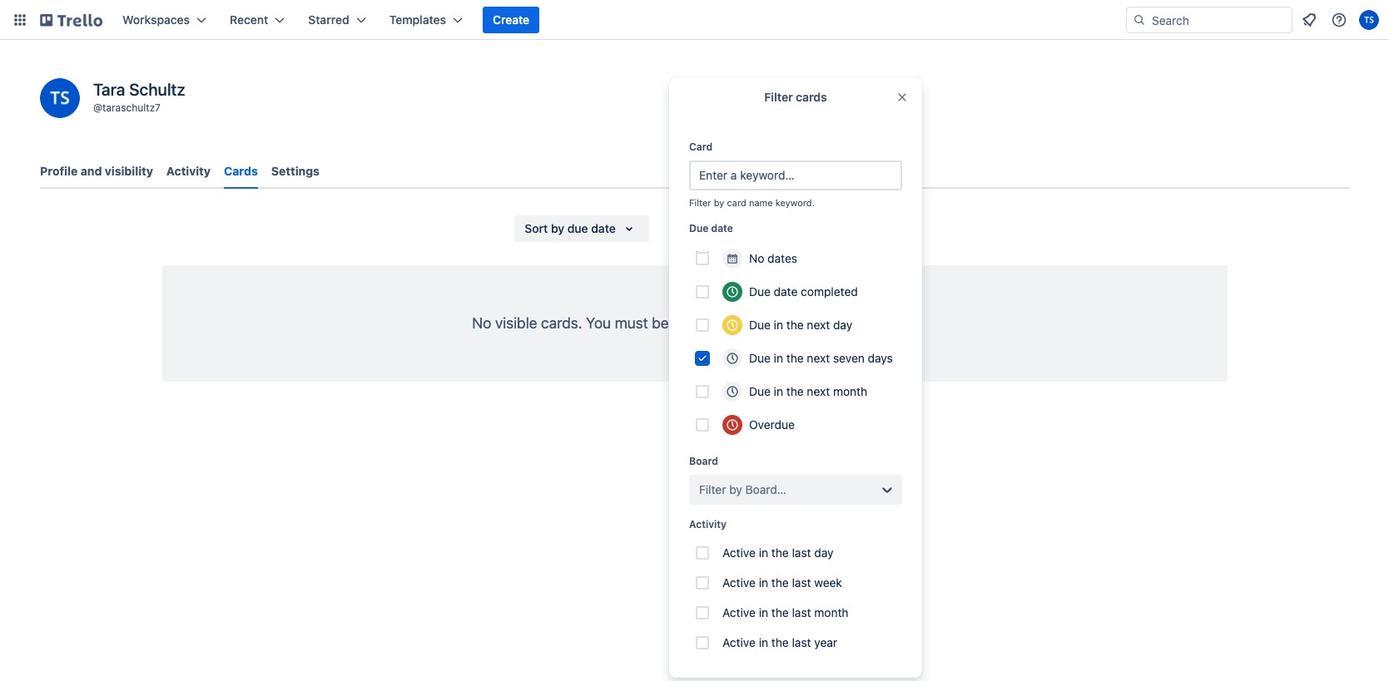 Task type: describe. For each thing, give the bounding box(es) containing it.
active for active in the last day
[[722, 546, 756, 560]]

@
[[93, 102, 102, 114]]

active for active in the last month
[[722, 606, 756, 620]]

the for due in the next day
[[786, 318, 804, 332]]

be
[[652, 315, 669, 332]]

primary element
[[0, 0, 1389, 40]]

tara
[[93, 80, 125, 99]]

1 horizontal spatial cards
[[796, 90, 827, 104]]

0 vertical spatial activity
[[166, 164, 211, 178]]

board…
[[745, 483, 786, 497]]

due for due in the next month
[[749, 385, 771, 399]]

active in the last year
[[722, 636, 837, 650]]

name
[[749, 197, 773, 208]]

cards link
[[224, 156, 258, 189]]

tara schultz @ taraschultz7
[[93, 80, 185, 114]]

cards
[[224, 164, 258, 178]]

workspaces button
[[112, 7, 216, 33]]

the for due in the next month
[[786, 385, 804, 399]]

schultz
[[129, 80, 185, 99]]

open information menu image
[[1331, 12, 1348, 28]]

date for due date
[[711, 222, 733, 235]]

starred button
[[298, 7, 376, 33]]

active in the last month
[[722, 606, 849, 620]]

filter cards button
[[669, 216, 771, 242]]

filter up enter a keyword… "text field"
[[764, 90, 793, 104]]

recent button
[[220, 7, 295, 33]]

due for due date completed
[[749, 285, 771, 299]]

visibility
[[105, 164, 153, 178]]

the for active in the last week
[[771, 576, 789, 590]]

0 notifications image
[[1299, 10, 1319, 30]]

sort by due date button
[[515, 216, 649, 242]]

in for active in the last day
[[759, 546, 768, 560]]

filter down board
[[699, 483, 726, 497]]

active in the last week
[[722, 576, 842, 590]]

workspaces
[[122, 12, 190, 27]]

create button
[[483, 7, 539, 33]]

templates
[[389, 12, 446, 27]]

day for due in the next day
[[833, 318, 852, 332]]

last for week
[[792, 576, 811, 590]]

2 to from the left
[[816, 315, 829, 332]]

next for seven
[[807, 351, 830, 365]]

sort by due date
[[525, 221, 616, 236]]

settings
[[271, 164, 320, 178]]

date inside dropdown button
[[591, 221, 616, 236]]

starred
[[308, 12, 349, 27]]

visible
[[495, 315, 537, 332]]

added
[[673, 315, 715, 332]]

it
[[803, 315, 812, 332]]

tara schultz (taraschultz7) image
[[40, 78, 80, 118]]

by for board…
[[729, 483, 742, 497]]

profile and visibility link
[[40, 156, 153, 186]]

you
[[586, 315, 611, 332]]

1 to from the left
[[719, 315, 732, 332]]

search image
[[1133, 13, 1146, 27]]

keyword.
[[775, 197, 815, 208]]

due for due date
[[689, 222, 709, 235]]

templates button
[[379, 7, 473, 33]]

activity link
[[166, 156, 211, 186]]

profile and visibility
[[40, 164, 153, 178]]

board
[[689, 455, 718, 468]]

seven
[[833, 351, 865, 365]]

a
[[736, 315, 744, 332]]

cards inside button
[[730, 221, 761, 236]]

overdue
[[749, 418, 795, 432]]

due for due in the next day
[[749, 318, 771, 332]]

card
[[689, 141, 713, 153]]

Search field
[[1146, 7, 1292, 32]]

active for active in the last week
[[722, 576, 756, 590]]

next for month
[[807, 385, 830, 399]]

sort
[[525, 221, 548, 236]]

taraschultz7
[[102, 102, 161, 114]]

last for day
[[792, 546, 811, 560]]

in for active in the last week
[[759, 576, 768, 590]]

1 horizontal spatial activity
[[689, 519, 727, 531]]



Task type: locate. For each thing, give the bounding box(es) containing it.
must
[[615, 315, 648, 332]]

0 vertical spatial no
[[749, 251, 764, 266]]

month for due in the next month
[[833, 385, 867, 399]]

by
[[714, 197, 724, 208], [551, 221, 564, 236], [729, 483, 742, 497]]

0 horizontal spatial cards
[[730, 221, 761, 236]]

due in the next seven days
[[749, 351, 893, 365]]

1 last from the top
[[792, 546, 811, 560]]

active
[[722, 546, 756, 560], [722, 576, 756, 590], [722, 606, 756, 620], [722, 636, 756, 650]]

next
[[807, 318, 830, 332], [807, 351, 830, 365], [807, 385, 830, 399]]

in down active in the last month
[[759, 636, 768, 650]]

dates
[[768, 251, 797, 266]]

2 horizontal spatial date
[[774, 285, 798, 299]]

due up the overdue in the right bottom of the page
[[749, 385, 771, 399]]

recent
[[230, 12, 268, 27]]

day up seven
[[833, 318, 852, 332]]

day up week
[[814, 546, 834, 560]]

4 last from the top
[[792, 636, 811, 650]]

activity
[[166, 164, 211, 178], [689, 519, 727, 531]]

date for due date completed
[[774, 285, 798, 299]]

appear
[[833, 315, 879, 332]]

due for due in the next seven days
[[749, 351, 771, 365]]

no for no dates
[[749, 251, 764, 266]]

filter up due date at the top of the page
[[689, 197, 711, 208]]

in for due in the next month
[[774, 385, 783, 399]]

profile
[[40, 164, 78, 178]]

month down seven
[[833, 385, 867, 399]]

week
[[814, 576, 842, 590]]

filter by board…
[[699, 483, 786, 497]]

day for active in the last day
[[814, 546, 834, 560]]

no dates
[[749, 251, 797, 266]]

0 vertical spatial by
[[714, 197, 724, 208]]

1 vertical spatial no
[[472, 315, 491, 332]]

for
[[781, 315, 800, 332]]

active in the last day
[[722, 546, 834, 560]]

date right due
[[591, 221, 616, 236]]

0 horizontal spatial by
[[551, 221, 564, 236]]

due in the next month
[[749, 385, 867, 399]]

1 vertical spatial filter cards
[[699, 221, 761, 236]]

no left dates on the right top of page
[[749, 251, 764, 266]]

last down active in the last week
[[792, 606, 811, 620]]

and
[[80, 164, 102, 178]]

1 vertical spatial activity
[[689, 519, 727, 531]]

0 vertical spatial day
[[833, 318, 852, 332]]

to left a
[[719, 315, 732, 332]]

by for card
[[714, 197, 724, 208]]

4 active from the top
[[722, 636, 756, 650]]

back to home image
[[40, 7, 102, 33]]

the down due in the next day at the top
[[786, 351, 804, 365]]

1 horizontal spatial by
[[714, 197, 724, 208]]

in for active in the last month
[[759, 606, 768, 620]]

to right it
[[816, 315, 829, 332]]

0 horizontal spatial activity
[[166, 164, 211, 178]]

1 horizontal spatial filter cards
[[764, 90, 827, 104]]

3 last from the top
[[792, 606, 811, 620]]

active up active in the last week
[[722, 546, 756, 560]]

1 horizontal spatial to
[[816, 315, 829, 332]]

date down 'filter by card name keyword.'
[[711, 222, 733, 235]]

2 horizontal spatial by
[[729, 483, 742, 497]]

in down active in the last day
[[759, 576, 768, 590]]

the up the overdue in the right bottom of the page
[[786, 385, 804, 399]]

1 vertical spatial cards
[[730, 221, 761, 236]]

0 horizontal spatial filter cards
[[699, 221, 761, 236]]

card
[[727, 197, 746, 208], [748, 315, 777, 332]]

year
[[814, 636, 837, 650]]

in for active in the last year
[[759, 636, 768, 650]]

month down week
[[814, 606, 849, 620]]

0 vertical spatial filter cards
[[764, 90, 827, 104]]

create
[[493, 12, 530, 27]]

0 horizontal spatial to
[[719, 315, 732, 332]]

filter cards
[[764, 90, 827, 104], [699, 221, 761, 236]]

next down due in the next seven days
[[807, 385, 830, 399]]

1 vertical spatial by
[[551, 221, 564, 236]]

last left week
[[792, 576, 811, 590]]

date up for
[[774, 285, 798, 299]]

month for active in the last month
[[814, 606, 849, 620]]

2 vertical spatial next
[[807, 385, 830, 399]]

date
[[591, 221, 616, 236], [711, 222, 733, 235], [774, 285, 798, 299]]

3 active from the top
[[722, 606, 756, 620]]

no visible cards. you must be added to a card for it to appear here.
[[472, 315, 917, 332]]

active for active in the last year
[[722, 636, 756, 650]]

Enter a keyword… text field
[[689, 161, 902, 191]]

last for year
[[792, 636, 811, 650]]

in down for
[[774, 351, 783, 365]]

cards down 'filter by card name keyword.'
[[730, 221, 761, 236]]

3 next from the top
[[807, 385, 830, 399]]

last for month
[[792, 606, 811, 620]]

month
[[833, 385, 867, 399], [814, 606, 849, 620]]

by up filter cards button on the top of the page
[[714, 197, 724, 208]]

0 horizontal spatial card
[[727, 197, 746, 208]]

due down due in the next day at the top
[[749, 351, 771, 365]]

1 next from the top
[[807, 318, 830, 332]]

completed
[[801, 285, 858, 299]]

next right for
[[807, 318, 830, 332]]

filter
[[764, 90, 793, 104], [689, 197, 711, 208], [699, 221, 727, 236], [699, 483, 726, 497]]

filter down 'filter by card name keyword.'
[[699, 221, 727, 236]]

cards.
[[541, 315, 582, 332]]

filter cards up enter a keyword… "text field"
[[764, 90, 827, 104]]

the for active in the last year
[[771, 636, 789, 650]]

2 active from the top
[[722, 576, 756, 590]]

in for due in the next day
[[774, 318, 783, 332]]

in up active in the last year
[[759, 606, 768, 620]]

0 vertical spatial next
[[807, 318, 830, 332]]

1 vertical spatial card
[[748, 315, 777, 332]]

filter by card name keyword.
[[689, 197, 815, 208]]

0 horizontal spatial date
[[591, 221, 616, 236]]

1 vertical spatial day
[[814, 546, 834, 560]]

2 next from the top
[[807, 351, 830, 365]]

1 active from the top
[[722, 546, 756, 560]]

0 vertical spatial cards
[[796, 90, 827, 104]]

filter cards down 'filter by card name keyword.'
[[699, 221, 761, 236]]

no for no visible cards. you must be added to a card for it to appear here.
[[472, 315, 491, 332]]

1 vertical spatial month
[[814, 606, 849, 620]]

by left due
[[551, 221, 564, 236]]

last left year
[[792, 636, 811, 650]]

the for due in the next seven days
[[786, 351, 804, 365]]

0 horizontal spatial no
[[472, 315, 491, 332]]

day
[[833, 318, 852, 332], [814, 546, 834, 560]]

to
[[719, 315, 732, 332], [816, 315, 829, 332]]

tara schultz (taraschultz7) image
[[1359, 10, 1379, 30]]

in left it
[[774, 318, 783, 332]]

due date
[[689, 222, 733, 235]]

due date completed
[[749, 285, 858, 299]]

filter inside button
[[699, 221, 727, 236]]

activity down filter by board…
[[689, 519, 727, 531]]

last up active in the last week
[[792, 546, 811, 560]]

active down active in the last day
[[722, 576, 756, 590]]

1 horizontal spatial no
[[749, 251, 764, 266]]

active down active in the last month
[[722, 636, 756, 650]]

here.
[[883, 315, 917, 332]]

card right a
[[748, 315, 777, 332]]

the down due date completed
[[786, 318, 804, 332]]

due
[[689, 222, 709, 235], [749, 285, 771, 299], [749, 318, 771, 332], [749, 351, 771, 365], [749, 385, 771, 399]]

activity left cards
[[166, 164, 211, 178]]

by left board…
[[729, 483, 742, 497]]

1 horizontal spatial card
[[748, 315, 777, 332]]

the down active in the last month
[[771, 636, 789, 650]]

close popover image
[[896, 91, 909, 104]]

filter cards inside button
[[699, 221, 761, 236]]

active up active in the last year
[[722, 606, 756, 620]]

due right a
[[749, 318, 771, 332]]

the up active in the last week
[[771, 546, 789, 560]]

settings link
[[271, 156, 320, 186]]

in up the overdue in the right bottom of the page
[[774, 385, 783, 399]]

in for due in the next seven days
[[774, 351, 783, 365]]

the for active in the last month
[[771, 606, 789, 620]]

the up active in the last year
[[771, 606, 789, 620]]

due down no dates
[[749, 285, 771, 299]]

card left name
[[727, 197, 746, 208]]

cards
[[796, 90, 827, 104], [730, 221, 761, 236]]

1 horizontal spatial date
[[711, 222, 733, 235]]

days
[[868, 351, 893, 365]]

0 vertical spatial card
[[727, 197, 746, 208]]

2 vertical spatial by
[[729, 483, 742, 497]]

by inside dropdown button
[[551, 221, 564, 236]]

in up active in the last week
[[759, 546, 768, 560]]

due in the next day
[[749, 318, 852, 332]]

by for due
[[551, 221, 564, 236]]

no
[[749, 251, 764, 266], [472, 315, 491, 332]]

the
[[786, 318, 804, 332], [786, 351, 804, 365], [786, 385, 804, 399], [771, 546, 789, 560], [771, 576, 789, 590], [771, 606, 789, 620], [771, 636, 789, 650]]

next for day
[[807, 318, 830, 332]]

the down active in the last day
[[771, 576, 789, 590]]

last
[[792, 546, 811, 560], [792, 576, 811, 590], [792, 606, 811, 620], [792, 636, 811, 650]]

1 vertical spatial next
[[807, 351, 830, 365]]

in
[[774, 318, 783, 332], [774, 351, 783, 365], [774, 385, 783, 399], [759, 546, 768, 560], [759, 576, 768, 590], [759, 606, 768, 620], [759, 636, 768, 650]]

due
[[567, 221, 588, 236]]

no left visible
[[472, 315, 491, 332]]

cards up enter a keyword… "text field"
[[796, 90, 827, 104]]

due down 'filter by card name keyword.'
[[689, 222, 709, 235]]

the for active in the last day
[[771, 546, 789, 560]]

next left seven
[[807, 351, 830, 365]]

2 last from the top
[[792, 576, 811, 590]]

0 vertical spatial month
[[833, 385, 867, 399]]



Task type: vqa. For each thing, say whether or not it's contained in the screenshot.
in for Active in the last week
yes



